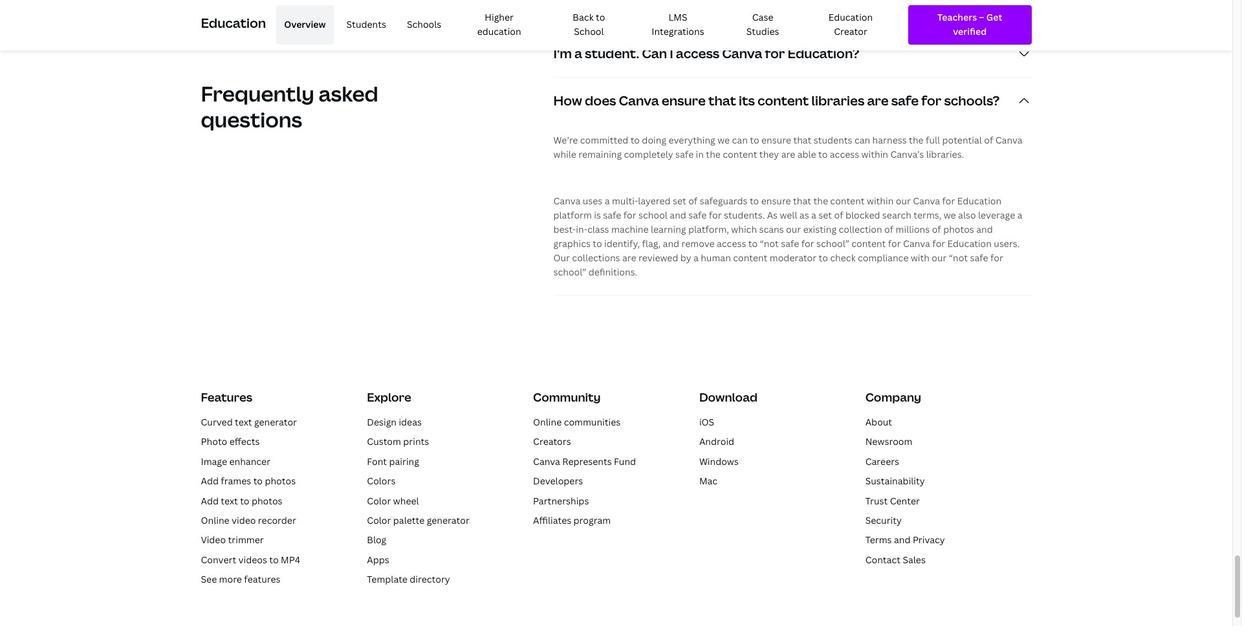 Task type: describe. For each thing, give the bounding box(es) containing it.
community
[[533, 389, 601, 405]]

add for add text to photos
[[201, 495, 219, 507]]

font pairing link
[[367, 456, 419, 468]]

photos for add text to photos
[[252, 495, 283, 507]]

we inside the we're committed to doing everything we can to ensure that students can harness the full potential of canva while remaining completely safe in the content they are able to access within canva's libraries.
[[718, 134, 730, 146]]

everything
[[669, 134, 716, 146]]

custom prints
[[367, 436, 429, 448]]

full
[[926, 134, 941, 146]]

in-
[[576, 223, 588, 235]]

a right the as
[[812, 209, 817, 221]]

image
[[201, 456, 227, 468]]

education?
[[788, 44, 860, 62]]

i
[[670, 44, 674, 62]]

of left safeguards
[[689, 195, 698, 207]]

creators
[[533, 436, 571, 448]]

we're
[[554, 134, 578, 146]]

how
[[554, 92, 582, 109]]

well
[[780, 209, 798, 221]]

platform,
[[689, 223, 729, 235]]

ensure inside dropdown button
[[662, 92, 706, 109]]

represents
[[563, 456, 612, 468]]

class
[[588, 223, 609, 235]]

see
[[201, 574, 217, 586]]

0 horizontal spatial the
[[706, 148, 721, 160]]

canva down studies
[[722, 44, 763, 62]]

safeguards
[[700, 195, 748, 207]]

blog link
[[367, 534, 387, 547]]

case studies
[[747, 11, 780, 38]]

of down search
[[885, 223, 894, 235]]

are inside the we're committed to doing everything we can to ensure that students can harness the full potential of canva while remaining completely safe in the content they are able to access within canva's libraries.
[[782, 148, 796, 160]]

as
[[800, 209, 809, 221]]

content down which
[[733, 252, 768, 264]]

machine
[[612, 223, 649, 235]]

students link
[[339, 5, 394, 45]]

back to school link
[[550, 5, 629, 45]]

does
[[585, 92, 616, 109]]

trimmer
[[228, 534, 264, 547]]

canva up terms,
[[913, 195, 941, 207]]

windows
[[700, 456, 739, 468]]

for down existing on the top of page
[[802, 237, 815, 250]]

enhancer
[[229, 456, 271, 468]]

palette
[[393, 515, 425, 527]]

search
[[883, 209, 912, 221]]

color palette generator link
[[367, 515, 470, 527]]

lms integrations link
[[634, 5, 722, 45]]

center
[[890, 495, 920, 507]]

compliance
[[858, 252, 909, 264]]

how does canva ensure that its content libraries are safe for schools?
[[554, 92, 1000, 109]]

color for color palette generator
[[367, 515, 391, 527]]

schools
[[407, 18, 442, 31]]

while
[[554, 148, 577, 160]]

back to school
[[573, 11, 605, 38]]

harness
[[873, 134, 907, 146]]

1 vertical spatial our
[[786, 223, 801, 235]]

case studies link
[[728, 5, 799, 45]]

creators link
[[533, 436, 571, 448]]

by
[[681, 252, 692, 264]]

2 horizontal spatial our
[[932, 252, 947, 264]]

online communities
[[533, 416, 621, 429]]

and down leverage
[[977, 223, 993, 235]]

effects
[[230, 436, 260, 448]]

education
[[477, 25, 521, 38]]

design
[[367, 416, 397, 429]]

identify,
[[605, 237, 640, 250]]

of up existing on the top of page
[[835, 209, 844, 221]]

security link
[[866, 515, 902, 527]]

to left doing
[[631, 134, 640, 146]]

to right able at the top right of the page
[[819, 148, 828, 160]]

to down its
[[750, 134, 760, 146]]

company
[[866, 389, 922, 405]]

canva represents fund
[[533, 456, 636, 468]]

collections
[[572, 252, 620, 264]]

ideas
[[399, 416, 422, 429]]

of inside the we're committed to doing everything we can to ensure that students can harness the full potential of canva while remaining completely safe in the content they are able to access within canva's libraries.
[[985, 134, 994, 146]]

for down terms,
[[933, 237, 946, 250]]

are inside canva uses a multi-layered set of safeguards to ensure that the content within our canva for education platform is safe for school and safe for students. as well as a set of blocked search terms, we also leverage a best-in-class machine learning platform, which scans our existing collection of millions of photos and graphics to identify, flag, and remove access to "not safe for school" content for canva for education users. our collections are reviewed by a human content moderator to check compliance with our "not safe for school" definitions.
[[623, 252, 637, 264]]

its
[[739, 92, 755, 109]]

for up platform,
[[709, 209, 722, 221]]

1 horizontal spatial our
[[896, 195, 911, 207]]

questions
[[201, 105, 302, 133]]

contact sales link
[[866, 554, 926, 566]]

can
[[642, 44, 667, 62]]

photo effects
[[201, 436, 260, 448]]

to inside back to school
[[596, 11, 605, 23]]

back
[[573, 11, 594, 23]]

photos for add frames to photos
[[265, 475, 296, 488]]

to down enhancer
[[254, 475, 263, 488]]

canva down creators link
[[533, 456, 560, 468]]

case
[[753, 11, 774, 23]]

video
[[201, 534, 226, 547]]

to down class
[[593, 237, 602, 250]]

i'm a student. can i access canva for education?
[[554, 44, 860, 62]]

colors
[[367, 475, 396, 488]]

online for online communities
[[533, 416, 562, 429]]

teachers – get verified image
[[920, 10, 1020, 39]]

partnerships
[[533, 495, 589, 507]]

that inside the we're committed to doing everything we can to ensure that students can harness the full potential of canva while remaining completely safe in the content they are able to access within canva's libraries.
[[794, 134, 812, 146]]

school
[[639, 209, 668, 221]]

developers link
[[533, 475, 583, 488]]

color for color wheel
[[367, 495, 391, 507]]

about
[[866, 416, 893, 429]]

access inside dropdown button
[[676, 44, 720, 62]]

also
[[959, 209, 976, 221]]

lms integrations
[[652, 11, 705, 38]]

content inside the we're committed to doing everything we can to ensure that students can harness the full potential of canva while remaining completely safe in the content they are able to access within canva's libraries.
[[723, 148, 758, 160]]

a right leverage
[[1018, 209, 1023, 221]]

definitions.
[[589, 266, 638, 278]]

to down which
[[749, 237, 758, 250]]

our
[[554, 252, 570, 264]]

higher
[[485, 11, 514, 23]]

sustainability
[[866, 475, 925, 488]]

within inside canva uses a multi-layered set of safeguards to ensure that the content within our canva for education platform is safe for school and safe for students. as well as a set of blocked search terms, we also leverage a best-in-class machine learning platform, which scans our existing collection of millions of photos and graphics to identify, flag, and remove access to "not safe for school" content for canva for education users. our collections are reviewed by a human content moderator to check compliance with our "not safe for school" definitions.
[[867, 195, 894, 207]]

a right uses
[[605, 195, 610, 207]]

online for online video recorder
[[201, 515, 230, 527]]

platform
[[554, 209, 592, 221]]

that inside canva uses a multi-layered set of safeguards to ensure that the content within our canva for education platform is safe for school and safe for students. as well as a set of blocked search terms, we also leverage a best-in-class machine learning platform, which scans our existing collection of millions of photos and graphics to identify, flag, and remove access to "not safe for school" content for canva for education users. our collections are reviewed by a human content moderator to check compliance with our "not safe for school" definitions.
[[794, 195, 812, 207]]

higher education
[[477, 11, 521, 38]]

0 vertical spatial set
[[673, 195, 687, 207]]

to left mp4
[[269, 554, 279, 566]]

remove
[[682, 237, 715, 250]]



Task type: locate. For each thing, give the bounding box(es) containing it.
0 horizontal spatial online
[[201, 515, 230, 527]]

frequently asked questions
[[201, 79, 378, 133]]

2 horizontal spatial are
[[868, 92, 889, 109]]

for
[[765, 44, 785, 62], [922, 92, 942, 109], [943, 195, 956, 207], [624, 209, 637, 221], [709, 209, 722, 221], [802, 237, 815, 250], [889, 237, 901, 250], [933, 237, 946, 250], [991, 252, 1004, 264]]

canva right does
[[619, 92, 659, 109]]

generator up effects on the bottom left
[[254, 416, 297, 429]]

safe up harness
[[892, 92, 919, 109]]

generator right 'palette'
[[427, 515, 470, 527]]

text
[[235, 416, 252, 429], [221, 495, 238, 507]]

0 vertical spatial the
[[909, 134, 924, 146]]

access inside the we're committed to doing everything we can to ensure that students can harness the full potential of canva while remaining completely safe in the content they are able to access within canva's libraries.
[[830, 148, 860, 160]]

our up search
[[896, 195, 911, 207]]

canva's
[[891, 148, 924, 160]]

2 vertical spatial are
[[623, 252, 637, 264]]

android
[[700, 436, 735, 448]]

0 vertical spatial we
[[718, 134, 730, 146]]

ensure up they
[[762, 134, 792, 146]]

photos down the also
[[944, 223, 975, 235]]

set up existing on the top of page
[[819, 209, 832, 221]]

learning
[[651, 223, 686, 235]]

1 horizontal spatial generator
[[427, 515, 470, 527]]

apps link
[[367, 554, 389, 566]]

1 color from the top
[[367, 495, 391, 507]]

1 can from the left
[[732, 134, 748, 146]]

0 vertical spatial ensure
[[662, 92, 706, 109]]

1 vertical spatial are
[[782, 148, 796, 160]]

a inside "i'm a student. can i access canva for education?" dropdown button
[[575, 44, 582, 62]]

the right in
[[706, 148, 721, 160]]

school
[[574, 25, 604, 38]]

how does canva ensure that its content libraries are safe for schools? button
[[554, 77, 1032, 124]]

that left its
[[709, 92, 737, 109]]

video trimmer link
[[201, 534, 264, 547]]

contact sales
[[866, 554, 926, 566]]

generator for curved text generator
[[254, 416, 297, 429]]

add text to photos link
[[201, 495, 283, 507]]

canva inside the we're committed to doing everything we can to ensure that students can harness the full potential of canva while remaining completely safe in the content they are able to access within canva's libraries.
[[996, 134, 1023, 146]]

0 vertical spatial our
[[896, 195, 911, 207]]

online up creators link
[[533, 416, 562, 429]]

students.
[[724, 209, 765, 221]]

blog
[[367, 534, 387, 547]]

0 horizontal spatial we
[[718, 134, 730, 146]]

that
[[709, 92, 737, 109], [794, 134, 812, 146], [794, 195, 812, 207]]

text for add
[[221, 495, 238, 507]]

mac link
[[700, 475, 718, 488]]

2 vertical spatial ensure
[[762, 195, 791, 207]]

ios
[[700, 416, 715, 429]]

menu bar inside "education" element
[[271, 5, 898, 45]]

1 vertical spatial online
[[201, 515, 230, 527]]

custom
[[367, 436, 401, 448]]

schools?
[[945, 92, 1000, 109]]

1 horizontal spatial "not
[[949, 252, 968, 264]]

we inside canva uses a multi-layered set of safeguards to ensure that the content within our canva for education platform is safe for school and safe for students. as well as a set of blocked search terms, we also leverage a best-in-class machine learning platform, which scans our existing collection of millions of photos and graphics to identify, flag, and remove access to "not safe for school" content for canva for education users. our collections are reviewed by a human content moderator to check compliance with our "not safe for school" definitions.
[[944, 209, 956, 221]]

0 vertical spatial text
[[235, 416, 252, 429]]

2 vertical spatial photos
[[252, 495, 283, 507]]

contact
[[866, 554, 901, 566]]

canva represents fund link
[[533, 456, 636, 468]]

1 vertical spatial set
[[819, 209, 832, 221]]

ensure up the everything
[[662, 92, 706, 109]]

partnerships link
[[533, 495, 589, 507]]

curved
[[201, 416, 233, 429]]

safe inside dropdown button
[[892, 92, 919, 109]]

generator for color palette generator
[[427, 515, 470, 527]]

to up video
[[240, 495, 250, 507]]

privacy
[[913, 534, 945, 547]]

within inside the we're committed to doing everything we can to ensure that students can harness the full potential of canva while remaining completely safe in the content they are able to access within canva's libraries.
[[862, 148, 889, 160]]

0 vertical spatial school"
[[817, 237, 850, 250]]

access down students
[[830, 148, 860, 160]]

1 vertical spatial that
[[794, 134, 812, 146]]

1 vertical spatial we
[[944, 209, 956, 221]]

2 add from the top
[[201, 495, 219, 507]]

education creator
[[829, 11, 873, 38]]

as
[[767, 209, 778, 221]]

add up video
[[201, 495, 219, 507]]

template directory
[[367, 574, 450, 586]]

for up full
[[922, 92, 942, 109]]

our down well
[[786, 223, 801, 235]]

uses
[[583, 195, 603, 207]]

existing
[[804, 223, 837, 235]]

within up search
[[867, 195, 894, 207]]

are left able at the top right of the page
[[782, 148, 796, 160]]

2 horizontal spatial the
[[909, 134, 924, 146]]

1 horizontal spatial school"
[[817, 237, 850, 250]]

1 horizontal spatial the
[[814, 195, 828, 207]]

for up compliance
[[889, 237, 901, 250]]

content down the collection
[[852, 237, 886, 250]]

millions
[[896, 223, 930, 235]]

0 vertical spatial photos
[[944, 223, 975, 235]]

see more features
[[201, 574, 281, 586]]

higher education link
[[455, 5, 544, 45]]

we right the everything
[[718, 134, 730, 146]]

set right the layered
[[673, 195, 687, 207]]

image enhancer
[[201, 456, 271, 468]]

that up able at the top right of the page
[[794, 134, 812, 146]]

content right its
[[758, 92, 809, 109]]

canva up platform in the top of the page
[[554, 195, 581, 207]]

photos up recorder
[[252, 495, 283, 507]]

0 vertical spatial color
[[367, 495, 391, 507]]

libraries
[[812, 92, 865, 109]]

can left harness
[[855, 134, 871, 146]]

reviewed
[[639, 252, 679, 264]]

are right the libraries
[[868, 92, 889, 109]]

access
[[676, 44, 720, 62], [830, 148, 860, 160], [717, 237, 747, 250]]

0 vertical spatial "not
[[760, 237, 779, 250]]

safe up moderator
[[781, 237, 800, 250]]

lms
[[669, 11, 688, 23]]

0 vertical spatial within
[[862, 148, 889, 160]]

education element
[[201, 0, 1032, 50]]

0 horizontal spatial are
[[623, 252, 637, 264]]

doing
[[642, 134, 667, 146]]

to left check
[[819, 252, 828, 264]]

completely
[[624, 148, 674, 160]]

within down harness
[[862, 148, 889, 160]]

2 can from the left
[[855, 134, 871, 146]]

color wheel link
[[367, 495, 419, 507]]

0 horizontal spatial can
[[732, 134, 748, 146]]

of
[[985, 134, 994, 146], [689, 195, 698, 207], [835, 209, 844, 221], [885, 223, 894, 235], [932, 223, 942, 235]]

1 vertical spatial add
[[201, 495, 219, 507]]

1 horizontal spatial we
[[944, 209, 956, 221]]

content inside dropdown button
[[758, 92, 809, 109]]

we left the also
[[944, 209, 956, 221]]

and up contact sales link
[[894, 534, 911, 547]]

ensure inside the we're committed to doing everything we can to ensure that students can harness the full potential of canva while remaining completely safe in the content they are able to access within canva's libraries.
[[762, 134, 792, 146]]

0 vertical spatial online
[[533, 416, 562, 429]]

text down frames
[[221, 495, 238, 507]]

for up the machine
[[624, 209, 637, 221]]

school" down our
[[554, 266, 587, 278]]

1 vertical spatial access
[[830, 148, 860, 160]]

safe up platform,
[[689, 209, 707, 221]]

canva up the with
[[904, 237, 931, 250]]

1 vertical spatial text
[[221, 495, 238, 507]]

mac
[[700, 475, 718, 488]]

the left full
[[909, 134, 924, 146]]

check
[[831, 252, 856, 264]]

1 vertical spatial "not
[[949, 252, 968, 264]]

safe right "is" on the left top of the page
[[603, 209, 622, 221]]

the inside canva uses a multi-layered set of safeguards to ensure that the content within our canva for education platform is safe for school and safe for students. as well as a set of blocked search terms, we also leverage a best-in-class machine learning platform, which scans our existing collection of millions of photos and graphics to identify, flag, and remove access to "not safe for school" content for canva for education users. our collections are reviewed by a human content moderator to check compliance with our "not safe for school" definitions.
[[814, 195, 828, 207]]

photos inside canva uses a multi-layered set of safeguards to ensure that the content within our canva for education platform is safe for school and safe for students. as well as a set of blocked search terms, we also leverage a best-in-class machine learning platform, which scans our existing collection of millions of photos and graphics to identify, flag, and remove access to "not safe for school" content for canva for education users. our collections are reviewed by a human content moderator to check compliance with our "not safe for school" definitions.
[[944, 223, 975, 235]]

1 vertical spatial within
[[867, 195, 894, 207]]

features
[[201, 389, 252, 405]]

menu bar
[[271, 5, 898, 45]]

for down libraries. on the right top of page
[[943, 195, 956, 207]]

colors link
[[367, 475, 396, 488]]

ios link
[[700, 416, 715, 429]]

0 horizontal spatial generator
[[254, 416, 297, 429]]

leverage
[[979, 209, 1016, 221]]

a right i'm
[[575, 44, 582, 62]]

0 vertical spatial access
[[676, 44, 720, 62]]

school" up check
[[817, 237, 850, 250]]

curved text generator link
[[201, 416, 297, 429]]

developers
[[533, 475, 583, 488]]

1 vertical spatial the
[[706, 148, 721, 160]]

access inside canva uses a multi-layered set of safeguards to ensure that the content within our canva for education platform is safe for school and safe for students. as well as a set of blocked search terms, we also leverage a best-in-class machine learning platform, which scans our existing collection of millions of photos and graphics to identify, flag, and remove access to "not safe for school" content for canva for education users. our collections are reviewed by a human content moderator to check compliance with our "not safe for school" definitions.
[[717, 237, 747, 250]]

education
[[829, 11, 873, 23], [201, 14, 266, 32], [958, 195, 1002, 207], [948, 237, 992, 250]]

text up effects on the bottom left
[[235, 416, 252, 429]]

2 vertical spatial our
[[932, 252, 947, 264]]

recorder
[[258, 515, 296, 527]]

content left they
[[723, 148, 758, 160]]

"not right the with
[[949, 252, 968, 264]]

education inside education creator link
[[829, 11, 873, 23]]

our right the with
[[932, 252, 947, 264]]

of right potential
[[985, 134, 994, 146]]

1 horizontal spatial are
[[782, 148, 796, 160]]

add down image
[[201, 475, 219, 488]]

students
[[814, 134, 853, 146]]

prints
[[403, 436, 429, 448]]

terms
[[866, 534, 892, 547]]

0 vertical spatial that
[[709, 92, 737, 109]]

0 vertical spatial are
[[868, 92, 889, 109]]

convert videos to mp4 link
[[201, 554, 300, 566]]

affiliates program link
[[533, 515, 611, 527]]

which
[[732, 223, 757, 235]]

color wheel
[[367, 495, 419, 507]]

1 add from the top
[[201, 475, 219, 488]]

1 horizontal spatial set
[[819, 209, 832, 221]]

the up existing on the top of page
[[814, 195, 828, 207]]

careers link
[[866, 456, 900, 468]]

collection
[[839, 223, 883, 235]]

0 horizontal spatial school"
[[554, 266, 587, 278]]

that inside dropdown button
[[709, 92, 737, 109]]

1 horizontal spatial online
[[533, 416, 562, 429]]

online up video
[[201, 515, 230, 527]]

and up learning
[[670, 209, 687, 221]]

1 vertical spatial ensure
[[762, 134, 792, 146]]

wheel
[[393, 495, 419, 507]]

for down users. at the top right
[[991, 252, 1004, 264]]

to right back
[[596, 11, 605, 23]]

access down which
[[717, 237, 747, 250]]

of down terms,
[[932, 223, 942, 235]]

are down 'identify,'
[[623, 252, 637, 264]]

color palette generator
[[367, 515, 470, 527]]

1 vertical spatial color
[[367, 515, 391, 527]]

1 vertical spatial generator
[[427, 515, 470, 527]]

0 horizontal spatial "not
[[760, 237, 779, 250]]

2 vertical spatial the
[[814, 195, 828, 207]]

and down learning
[[663, 237, 680, 250]]

photos down enhancer
[[265, 475, 296, 488]]

safe down the also
[[971, 252, 989, 264]]

we're committed to doing everything we can to ensure that students can harness the full potential of canva while remaining completely safe in the content they are able to access within canva's libraries.
[[554, 134, 1023, 160]]

safe inside the we're committed to doing everything we can to ensure that students can harness the full potential of canva while remaining completely safe in the content they are able to access within canva's libraries.
[[676, 148, 694, 160]]

ensure up as
[[762, 195, 791, 207]]

are inside dropdown button
[[868, 92, 889, 109]]

ensure
[[662, 92, 706, 109], [762, 134, 792, 146], [762, 195, 791, 207]]

that up the as
[[794, 195, 812, 207]]

color
[[367, 495, 391, 507], [367, 515, 391, 527]]

1 vertical spatial school"
[[554, 266, 587, 278]]

0 horizontal spatial our
[[786, 223, 801, 235]]

can down its
[[732, 134, 748, 146]]

best-
[[554, 223, 576, 235]]

users.
[[994, 237, 1020, 250]]

newsroom link
[[866, 436, 913, 448]]

about link
[[866, 416, 893, 429]]

careers
[[866, 456, 900, 468]]

menu bar containing higher education
[[271, 5, 898, 45]]

ensure inside canva uses a multi-layered set of safeguards to ensure that the content within our canva for education platform is safe for school and safe for students. as well as a set of blocked search terms, we also leverage a best-in-class machine learning platform, which scans our existing collection of millions of photos and graphics to identify, flag, and remove access to "not safe for school" content for canva for education users. our collections are reviewed by a human content moderator to check compliance with our "not safe for school" definitions.
[[762, 195, 791, 207]]

color up blog link
[[367, 515, 391, 527]]

0 horizontal spatial set
[[673, 195, 687, 207]]

0 vertical spatial generator
[[254, 416, 297, 429]]

2 vertical spatial access
[[717, 237, 747, 250]]

add frames to photos link
[[201, 475, 296, 488]]

access right i
[[676, 44, 720, 62]]

layered
[[638, 195, 671, 207]]

online communities link
[[533, 416, 621, 429]]

"not down scans
[[760, 237, 779, 250]]

canva right potential
[[996, 134, 1023, 146]]

asked
[[319, 79, 378, 107]]

for down studies
[[765, 44, 785, 62]]

2 color from the top
[[367, 515, 391, 527]]

1 horizontal spatial can
[[855, 134, 871, 146]]

1 vertical spatial photos
[[265, 475, 296, 488]]

text for curved
[[235, 416, 252, 429]]

human
[[701, 252, 731, 264]]

a right by
[[694, 252, 699, 264]]

fund
[[614, 456, 636, 468]]

to up students.
[[750, 195, 759, 207]]

2 vertical spatial that
[[794, 195, 812, 207]]

safe left in
[[676, 148, 694, 160]]

add for add frames to photos
[[201, 475, 219, 488]]

blocked
[[846, 209, 881, 221]]

integrations
[[652, 25, 705, 38]]

to
[[596, 11, 605, 23], [631, 134, 640, 146], [750, 134, 760, 146], [819, 148, 828, 160], [750, 195, 759, 207], [593, 237, 602, 250], [749, 237, 758, 250], [819, 252, 828, 264], [254, 475, 263, 488], [240, 495, 250, 507], [269, 554, 279, 566]]

android link
[[700, 436, 735, 448]]

0 vertical spatial add
[[201, 475, 219, 488]]

content up blocked
[[831, 195, 865, 207]]

color down colors
[[367, 495, 391, 507]]

overview link
[[277, 5, 334, 45]]



Task type: vqa. For each thing, say whether or not it's contained in the screenshot.
safe in the the We're committed to doing everything we can to ensure that students can harness the full potential of Canva while remaining completely safe in the content they are able to access within Canva's libraries.
yes



